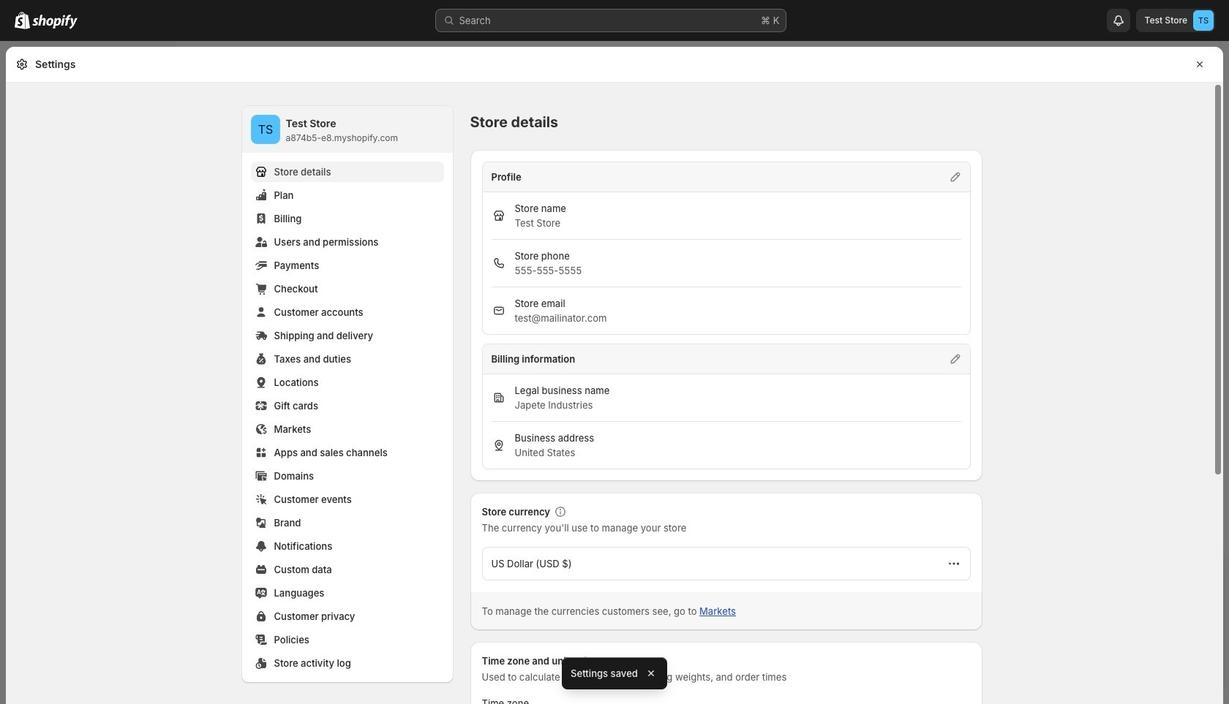 Task type: vqa. For each thing, say whether or not it's contained in the screenshot.
SHOP SETTINGS MENU element
yes



Task type: locate. For each thing, give the bounding box(es) containing it.
shop settings menu element
[[242, 106, 453, 683]]

0 vertical spatial test store image
[[1194, 10, 1214, 31]]

settings dialog
[[6, 47, 1224, 705]]

shopify image
[[15, 12, 30, 29], [32, 15, 78, 29]]

test store image inside shop settings menu element
[[251, 115, 280, 144]]

1 horizontal spatial test store image
[[1194, 10, 1214, 31]]

1 vertical spatial test store image
[[251, 115, 280, 144]]

test store image
[[1194, 10, 1214, 31], [251, 115, 280, 144]]

0 horizontal spatial test store image
[[251, 115, 280, 144]]



Task type: describe. For each thing, give the bounding box(es) containing it.
0 horizontal spatial shopify image
[[15, 12, 30, 29]]

1 horizontal spatial shopify image
[[32, 15, 78, 29]]



